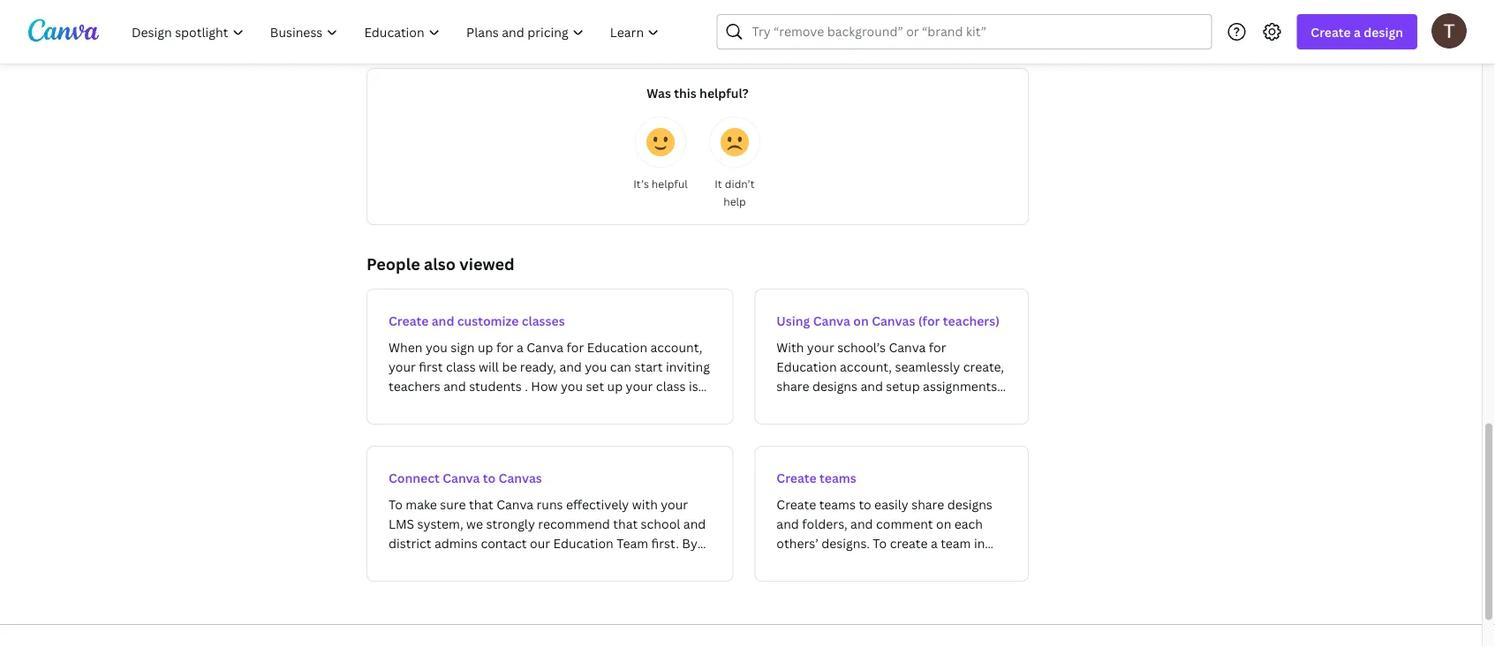 Task type: locate. For each thing, give the bounding box(es) containing it.
1 vertical spatial canva
[[443, 470, 480, 486]]

canva left 'on'
[[813, 312, 851, 329]]

2 horizontal spatial create
[[1311, 23, 1351, 40]]

create teams link
[[755, 446, 1029, 582]]

0 horizontal spatial canva
[[443, 470, 480, 486]]

create teams
[[777, 470, 857, 486]]

0 horizontal spatial canvas
[[499, 470, 542, 486]]

canvas for to
[[499, 470, 542, 486]]

canva
[[813, 312, 851, 329], [443, 470, 480, 486]]

1 horizontal spatial create
[[777, 470, 817, 486]]

canvas inside the using canva on canvas (for teachers) link
[[872, 312, 915, 329]]

and
[[432, 312, 454, 329]]

0 vertical spatial canva
[[813, 312, 851, 329]]

0 horizontal spatial create
[[389, 312, 429, 329]]

create a design button
[[1297, 14, 1418, 49]]

canva left to
[[443, 470, 480, 486]]

using
[[777, 312, 810, 329]]

it
[[715, 176, 722, 191]]

helpful?
[[700, 84, 749, 101]]

teachers)
[[943, 312, 1000, 329]]

1 horizontal spatial canva
[[813, 312, 851, 329]]

top level navigation element
[[120, 14, 674, 49]]

create inside 'link'
[[389, 312, 429, 329]]

create
[[1311, 23, 1351, 40], [389, 312, 429, 329], [777, 470, 817, 486]]

0 vertical spatial canvas
[[872, 312, 915, 329]]

canvas
[[872, 312, 915, 329], [499, 470, 542, 486]]

canva for using
[[813, 312, 851, 329]]

people also viewed
[[367, 253, 515, 275]]

also
[[424, 253, 456, 275]]

connect
[[389, 470, 440, 486]]

create left and
[[389, 312, 429, 329]]

canvas right 'on'
[[872, 312, 915, 329]]

connect canva to canvas
[[389, 470, 542, 486]]

to
[[483, 470, 496, 486]]

canvas for on
[[872, 312, 915, 329]]

2 vertical spatial create
[[777, 470, 817, 486]]

create left teams
[[777, 470, 817, 486]]

was this helpful?
[[647, 84, 749, 101]]

classes
[[522, 312, 565, 329]]

0 vertical spatial create
[[1311, 23, 1351, 40]]

terry turtle image
[[1432, 13, 1467, 48]]

canvas inside connect canva to canvas link
[[499, 470, 542, 486]]

using canva on canvas (for teachers) link
[[755, 289, 1029, 425]]

1 horizontal spatial canvas
[[872, 312, 915, 329]]

helpful
[[652, 176, 688, 191]]

(for
[[918, 312, 940, 329]]

create and customize classes
[[389, 312, 565, 329]]

1 vertical spatial create
[[389, 312, 429, 329]]

canvas right to
[[499, 470, 542, 486]]

a
[[1354, 23, 1361, 40]]

1 vertical spatial canvas
[[499, 470, 542, 486]]

teams
[[820, 470, 857, 486]]

people
[[367, 253, 420, 275]]

it's
[[634, 176, 649, 191]]

help
[[724, 194, 746, 208]]

create inside dropdown button
[[1311, 23, 1351, 40]]

using canva on canvas (for teachers)
[[777, 312, 1000, 329]]

create left a
[[1311, 23, 1351, 40]]

this
[[674, 84, 697, 101]]

footer
[[0, 625, 1482, 648]]

design
[[1364, 23, 1404, 40]]



Task type: vqa. For each thing, say whether or not it's contained in the screenshot.
Create teams link
yes



Task type: describe. For each thing, give the bounding box(es) containing it.
Try "remove background" or "brand kit" search field
[[752, 15, 1201, 49]]

create and customize classes link
[[367, 289, 733, 425]]

create for create teams
[[777, 470, 817, 486]]

viewed
[[460, 253, 515, 275]]

🙂 image
[[647, 128, 675, 156]]

😔 image
[[721, 128, 749, 156]]

on
[[854, 312, 869, 329]]

create a design
[[1311, 23, 1404, 40]]

canva for connect
[[443, 470, 480, 486]]

connect canva to canvas link
[[367, 446, 733, 582]]

it didn't help
[[715, 176, 755, 208]]

it's helpful
[[634, 176, 688, 191]]

create for create and customize classes
[[389, 312, 429, 329]]

didn't
[[725, 176, 755, 191]]

create for create a design
[[1311, 23, 1351, 40]]

customize
[[457, 312, 519, 329]]

was
[[647, 84, 671, 101]]



